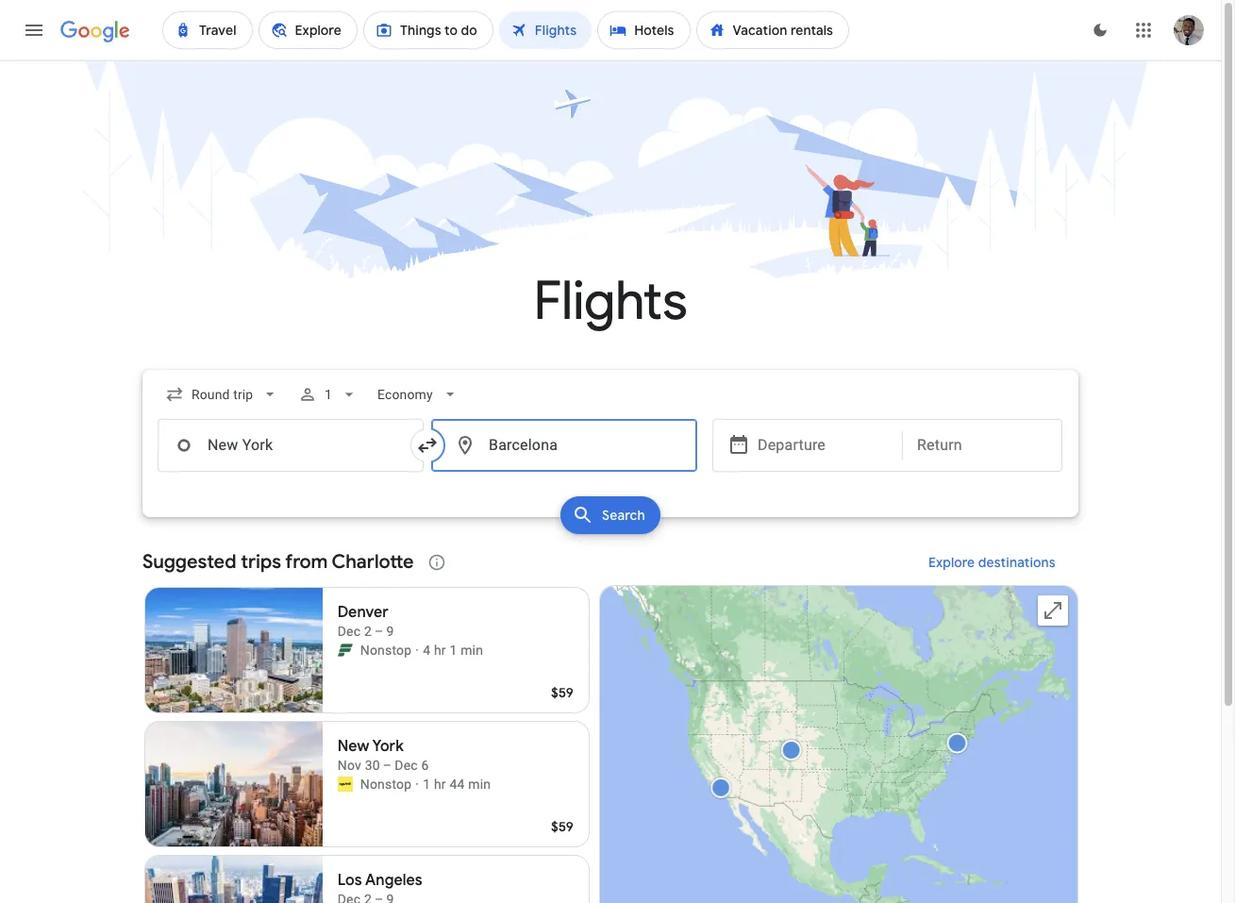 Task type: describe. For each thing, give the bounding box(es) containing it.
main menu image
[[23, 19, 45, 42]]

suggested trips from charlotte region
[[142, 540, 1079, 903]]

2 – 9
[[364, 624, 394, 639]]

explore destinations button
[[906, 540, 1079, 585]]

59 us dollars text field for new york
[[551, 818, 574, 835]]

1 hr 44 min
[[423, 777, 491, 792]]

nov
[[338, 758, 361, 773]]

destinations
[[978, 554, 1056, 571]]

trips
[[241, 550, 281, 574]]

30 – dec
[[365, 758, 418, 773]]

 image inside suggested trips from charlotte region
[[415, 775, 419, 794]]

nonstop for york
[[360, 777, 412, 792]]

los angeles
[[338, 871, 423, 890]]

spirit image
[[338, 777, 353, 792]]

from
[[285, 550, 328, 574]]

swap origin and destination. image
[[416, 434, 439, 457]]

Departure text field
[[758, 420, 888, 471]]

hr for new york
[[434, 777, 446, 792]]

suggested
[[142, 550, 236, 574]]

4
[[423, 643, 430, 658]]

$59 for denver
[[551, 684, 574, 701]]

1 for 1 hr 44 min
[[423, 777, 430, 792]]

hr for denver
[[434, 643, 446, 658]]

flights
[[534, 268, 687, 335]]

search button
[[561, 496, 660, 534]]



Task type: vqa. For each thing, say whether or not it's contained in the screenshot.
add to the top
no



Task type: locate. For each thing, give the bounding box(es) containing it.
1 horizontal spatial 1
[[423, 777, 430, 792]]

hr left the '44'
[[434, 777, 446, 792]]

york
[[372, 737, 404, 756]]

2 nonstop from the top
[[360, 777, 412, 792]]

los angeles button
[[144, 855, 590, 903]]

1 $59 from the top
[[551, 684, 574, 701]]

44
[[450, 777, 465, 792]]

0 vertical spatial hr
[[434, 643, 446, 658]]

1 vertical spatial hr
[[434, 777, 446, 792]]

$59 for new york
[[551, 818, 574, 835]]

4 hr 1 min
[[423, 643, 483, 658]]

1 vertical spatial min
[[468, 777, 491, 792]]

2 horizontal spatial 1
[[450, 643, 457, 658]]

 image
[[415, 775, 419, 794]]

hr
[[434, 643, 446, 658], [434, 777, 446, 792]]

charlotte
[[332, 550, 414, 574]]

hr right 4
[[434, 643, 446, 658]]

denver dec 2 – 9
[[338, 603, 394, 639]]

1
[[325, 387, 332, 402], [450, 643, 457, 658], [423, 777, 430, 792]]

0 vertical spatial 1
[[325, 387, 332, 402]]

min right 4
[[461, 643, 483, 658]]

1 for 1
[[325, 387, 332, 402]]

denver
[[338, 603, 389, 622]]

min right the '44'
[[468, 777, 491, 792]]

2 $59 from the top
[[551, 818, 574, 835]]

frontier image
[[338, 643, 353, 658]]

1 vertical spatial nonstop
[[360, 777, 412, 792]]

 image
[[415, 641, 419, 660]]

nonstop for dec
[[360, 643, 412, 658]]

1 59 us dollars text field from the top
[[551, 684, 574, 701]]

1 vertical spatial 59 us dollars text field
[[551, 818, 574, 835]]

new
[[338, 737, 369, 756]]

suggested trips from charlotte
[[142, 550, 414, 574]]

1 nonstop from the top
[[360, 643, 412, 658]]

1 button
[[291, 372, 366, 417]]

2 hr from the top
[[434, 777, 446, 792]]

search
[[602, 507, 645, 524]]

1 vertical spatial $59
[[551, 818, 574, 835]]

59 us dollars text field for denver
[[551, 684, 574, 701]]

min
[[461, 643, 483, 658], [468, 777, 491, 792]]

angeles
[[365, 871, 423, 890]]

nonstop down 2 – 9
[[360, 643, 412, 658]]

0 vertical spatial nonstop
[[360, 643, 412, 658]]

6
[[421, 758, 429, 773]]

0 vertical spatial $59
[[551, 684, 574, 701]]

0 vertical spatial min
[[461, 643, 483, 658]]

0 vertical spatial 59 us dollars text field
[[551, 684, 574, 701]]

nonstop
[[360, 643, 412, 658], [360, 777, 412, 792]]

None field
[[158, 377, 287, 411], [370, 377, 467, 411], [158, 377, 287, 411], [370, 377, 467, 411]]

explore
[[929, 554, 975, 571]]

59 US dollars text field
[[551, 684, 574, 701], [551, 818, 574, 835]]

nonstop down 30 – dec
[[360, 777, 412, 792]]

2 vertical spatial 1
[[423, 777, 430, 792]]

dec
[[338, 624, 361, 639]]

min for new york
[[468, 777, 491, 792]]

Return text field
[[917, 420, 1047, 471]]

1 vertical spatial 1
[[450, 643, 457, 658]]

0 horizontal spatial 1
[[325, 387, 332, 402]]

min for denver
[[461, 643, 483, 658]]

los
[[338, 871, 362, 890]]

explore destinations
[[929, 554, 1056, 571]]

1 hr from the top
[[434, 643, 446, 658]]

new york nov 30 – dec 6
[[338, 737, 429, 773]]

change appearance image
[[1078, 8, 1123, 53]]

2 59 us dollars text field from the top
[[551, 818, 574, 835]]

1 inside popup button
[[325, 387, 332, 402]]

Flight search field
[[127, 370, 1094, 540]]

$59
[[551, 684, 574, 701], [551, 818, 574, 835]]

None text field
[[158, 419, 424, 472], [431, 419, 697, 472], [158, 419, 424, 472], [431, 419, 697, 472]]



